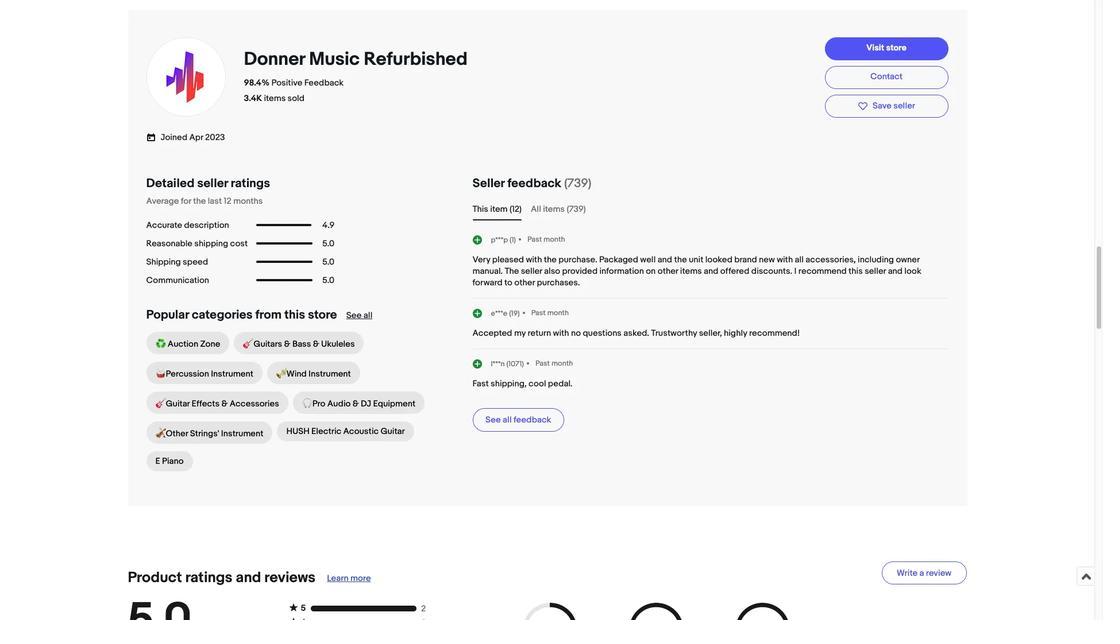 Task type: describe. For each thing, give the bounding box(es) containing it.
reviews
[[264, 569, 316, 587]]

donner music refurbished link
[[244, 48, 472, 71]]

see for see all
[[346, 310, 362, 321]]

past month for the
[[527, 235, 565, 244]]

0 vertical spatial ratings
[[231, 176, 270, 191]]

return
[[528, 328, 551, 339]]

also
[[544, 266, 560, 277]]

see all link
[[346, 310, 372, 321]]

& left bass
[[284, 339, 290, 350]]

learn more link
[[327, 574, 371, 584]]

tab list containing this item (12)
[[473, 203, 948, 216]]

save seller button
[[825, 95, 948, 118]]

popular
[[146, 308, 189, 323]]

a
[[919, 568, 924, 579]]

2 horizontal spatial the
[[674, 255, 687, 266]]

guitar
[[381, 426, 405, 437]]

& right bass
[[313, 339, 319, 350]]

accessories
[[230, 399, 279, 410]]

see all feedback
[[485, 415, 551, 426]]

music
[[309, 48, 360, 71]]

e***e (19)
[[491, 309, 520, 318]]

items inside the very pleased with the purchase. packaged well and the unit looked brand new with all accessories, including owner manual. the seller also provided information on other items and offered discounts. i recommend this seller and look forward to other purchases.
[[680, 266, 702, 277]]

visit
[[866, 43, 884, 54]]

manual.
[[473, 266, 503, 277]]

e
[[155, 456, 160, 467]]

(12)
[[510, 204, 522, 215]]

average
[[146, 196, 179, 207]]

2 vertical spatial month
[[552, 359, 573, 368]]

& inside 🎧pro audio & dj equipment link
[[353, 399, 359, 410]]

items inside tab list
[[543, 204, 565, 215]]

months
[[233, 196, 263, 207]]

purchase.
[[559, 255, 597, 266]]

see all feedback link
[[473, 409, 564, 432]]

all for see all feedback
[[503, 415, 512, 426]]

text__icon wrapper image
[[146, 131, 161, 142]]

shipping
[[146, 257, 181, 268]]

reasonable
[[146, 238, 192, 249]]

this inside the very pleased with the purchase. packaged well and the unit looked brand new with all accessories, including owner manual. the seller also provided information on other items and offered discounts. i recommend this seller and look forward to other purchases.
[[849, 266, 863, 277]]

pleased
[[492, 255, 524, 266]]

🥁percussion
[[155, 369, 209, 380]]

offered
[[720, 266, 749, 277]]

the
[[505, 266, 519, 277]]

items inside 98.4% positive feedback 3.4k items sold
[[264, 93, 286, 104]]

l***n
[[491, 359, 505, 369]]

🎸guitars & bass & ukuleles link
[[234, 332, 364, 355]]

positive
[[271, 77, 302, 88]]

hush
[[286, 426, 310, 437]]

🎸guitars & bass & ukuleles
[[243, 339, 355, 350]]

forward
[[473, 278, 503, 289]]

1 horizontal spatial with
[[553, 328, 569, 339]]

popular categories from this store
[[146, 308, 337, 323]]

average for the last 12 months
[[146, 196, 263, 207]]

e piano
[[155, 456, 184, 467]]

cool
[[529, 379, 546, 390]]

accurate
[[146, 220, 182, 231]]

recommend
[[798, 266, 847, 277]]

and down looked
[[704, 266, 718, 277]]

🎸guitar
[[155, 399, 190, 410]]

well
[[640, 255, 656, 266]]

1 vertical spatial feedback
[[514, 415, 551, 426]]

accurate description
[[146, 220, 229, 231]]

98.4%
[[244, 77, 270, 88]]

strings'
[[190, 429, 219, 440]]

and left reviews
[[236, 569, 261, 587]]

3 5.0 from the top
[[322, 275, 335, 286]]

dj
[[361, 399, 371, 410]]

very pleased with the purchase. packaged well and the unit looked brand new with all accessories, including owner manual. the seller also provided information on other items and offered discounts. i recommend this seller and look forward to other purchases.
[[473, 255, 921, 289]]

shipping speed
[[146, 257, 208, 268]]

0 horizontal spatial the
[[193, 196, 206, 207]]

0 horizontal spatial this
[[284, 308, 305, 323]]

hush electric acoustic guitar link
[[277, 422, 414, 442]]

past for return
[[531, 308, 546, 318]]

♻️
[[155, 339, 166, 350]]

seller,
[[699, 328, 722, 339]]

write a review
[[897, 568, 951, 579]]

cost
[[230, 238, 248, 249]]

learn more
[[327, 574, 371, 584]]

for
[[181, 196, 191, 207]]

no
[[571, 328, 581, 339]]

l***n (1071)
[[491, 359, 524, 369]]

& inside 🎸guitar effects & accessories link
[[221, 399, 228, 410]]

3.4k
[[244, 93, 262, 104]]

electric
[[311, 426, 341, 437]]

(19)
[[509, 309, 520, 318]]

🎻other strings' instrument link
[[146, 422, 273, 444]]

seller inside "button"
[[894, 100, 915, 111]]

product ratings and reviews
[[128, 569, 316, 587]]

🎧pro audio & dj equipment link
[[293, 392, 425, 414]]

refurbished
[[364, 48, 468, 71]]

communication
[[146, 275, 209, 286]]

past for with
[[527, 235, 542, 244]]

0 vertical spatial feedback
[[507, 176, 561, 191]]

save seller
[[873, 100, 915, 111]]



Task type: vqa. For each thing, say whether or not it's contained in the screenshot.
(19)
yes



Task type: locate. For each thing, give the bounding box(es) containing it.
with
[[526, 255, 542, 266], [777, 255, 793, 266], [553, 328, 569, 339]]

instrument down accessories
[[221, 429, 263, 440]]

🎧pro audio & dj equipment
[[302, 399, 415, 410]]

month up pedal.
[[552, 359, 573, 368]]

brand
[[734, 255, 757, 266]]

all for see all
[[364, 310, 372, 321]]

past up cool
[[535, 359, 550, 368]]

apr
[[189, 132, 203, 143]]

& right the effects
[[221, 399, 228, 410]]

1 vertical spatial past
[[531, 308, 546, 318]]

🎧pro
[[302, 399, 325, 410]]

very
[[473, 255, 490, 266]]

including
[[858, 255, 894, 266]]

owner
[[896, 255, 920, 266]]

this item (12)
[[473, 204, 522, 215]]

0 vertical spatial past month
[[527, 235, 565, 244]]

this right from
[[284, 308, 305, 323]]

2 vertical spatial items
[[680, 266, 702, 277]]

more
[[350, 574, 371, 584]]

and
[[658, 255, 672, 266], [704, 266, 718, 277], [888, 266, 903, 277], [236, 569, 261, 587]]

0 vertical spatial see
[[346, 310, 362, 321]]

see
[[346, 310, 362, 321], [485, 415, 501, 426]]

🎸guitar effects & accessories link
[[146, 392, 288, 414]]

(739) for seller feedback (739)
[[564, 176, 591, 191]]

all
[[795, 255, 804, 266], [364, 310, 372, 321], [503, 415, 512, 426]]

p***p
[[491, 235, 508, 245]]

5
[[301, 603, 306, 614]]

shipping,
[[491, 379, 527, 390]]

0 horizontal spatial items
[[264, 93, 286, 104]]

this down including
[[849, 266, 863, 277]]

0 vertical spatial store
[[886, 43, 907, 54]]

past up return
[[531, 308, 546, 318]]

write
[[897, 568, 918, 579]]

hush electric acoustic guitar
[[286, 426, 405, 437]]

all
[[531, 204, 541, 215]]

contact
[[870, 71, 903, 82]]

2 vertical spatial 5.0
[[322, 275, 335, 286]]

& left dj
[[353, 399, 359, 410]]

categories
[[192, 308, 253, 323]]

past month for with
[[531, 308, 569, 318]]

5.0 for shipping
[[322, 238, 335, 249]]

0 vertical spatial other
[[658, 266, 678, 277]]

2 horizontal spatial with
[[777, 255, 793, 266]]

50 percents of reviewers think of this product as would recommend element
[[507, 603, 593, 620]]

5.0
[[322, 238, 335, 249], [322, 257, 335, 268], [322, 275, 335, 286]]

visit store link
[[825, 37, 948, 60]]

information
[[599, 266, 644, 277]]

feedback up all
[[507, 176, 561, 191]]

e piano link
[[146, 452, 193, 472]]

2 horizontal spatial items
[[680, 266, 702, 277]]

detailed seller ratings
[[146, 176, 270, 191]]

looked
[[705, 255, 732, 266]]

instrument for 🎺wind instrument
[[309, 369, 351, 380]]

accepted
[[473, 328, 512, 339]]

🎺wind
[[276, 369, 307, 380]]

my
[[514, 328, 526, 339]]

the left unit on the top right of page
[[674, 255, 687, 266]]

from
[[255, 308, 282, 323]]

see for see all feedback
[[485, 415, 501, 426]]

🎺wind instrument link
[[267, 362, 360, 384]]

1 horizontal spatial the
[[544, 255, 557, 266]]

(739)
[[564, 176, 591, 191], [567, 204, 586, 215]]

asked.
[[624, 328, 649, 339]]

seller feedback (739)
[[473, 176, 591, 191]]

past right (1)
[[527, 235, 542, 244]]

(739) right all
[[567, 204, 586, 215]]

2
[[421, 604, 426, 615]]

accessories,
[[806, 255, 856, 266]]

1 vertical spatial other
[[514, 278, 535, 289]]

🎻other
[[155, 429, 188, 440]]

1 vertical spatial all
[[364, 310, 372, 321]]

fast
[[473, 379, 489, 390]]

instrument for 🥁percussion instrument
[[211, 369, 253, 380]]

(739) inside tab list
[[567, 204, 586, 215]]

all inside the very pleased with the purchase. packaged well and the unit looked brand new with all accessories, including owner manual. the seller also provided information on other items and offered discounts. i recommend this seller and look forward to other purchases.
[[795, 255, 804, 266]]

see down 'fast'
[[485, 415, 501, 426]]

seller
[[473, 176, 505, 191]]

feedback down cool
[[514, 415, 551, 426]]

1 horizontal spatial see
[[485, 415, 501, 426]]

other right to
[[514, 278, 535, 289]]

0 vertical spatial all
[[795, 255, 804, 266]]

effects
[[192, 399, 220, 410]]

&
[[284, 339, 290, 350], [313, 339, 319, 350], [221, 399, 228, 410], [353, 399, 359, 410]]

instrument
[[211, 369, 253, 380], [309, 369, 351, 380], [221, 429, 263, 440]]

instrument down ukuleles on the bottom
[[309, 369, 351, 380]]

the up also
[[544, 255, 557, 266]]

seller up "last"
[[197, 176, 228, 191]]

the right 'for'
[[193, 196, 206, 207]]

the
[[193, 196, 206, 207], [544, 255, 557, 266], [674, 255, 687, 266]]

past
[[527, 235, 542, 244], [531, 308, 546, 318], [535, 359, 550, 368]]

trustworthy
[[651, 328, 697, 339]]

recommend!
[[749, 328, 800, 339]]

see up ukuleles on the bottom
[[346, 310, 362, 321]]

1 horizontal spatial other
[[658, 266, 678, 277]]

provided
[[562, 266, 598, 277]]

with right pleased
[[526, 255, 542, 266]]

questions
[[583, 328, 622, 339]]

0 vertical spatial month
[[544, 235, 565, 244]]

with left no
[[553, 328, 569, 339]]

to
[[504, 278, 512, 289]]

0 horizontal spatial see
[[346, 310, 362, 321]]

description
[[184, 220, 229, 231]]

4.9
[[322, 220, 335, 231]]

bass
[[292, 339, 311, 350]]

past month up return
[[531, 308, 569, 318]]

on
[[646, 266, 656, 277]]

🎸guitars
[[243, 339, 282, 350]]

fast shipping, cool pedal.
[[473, 379, 572, 390]]

save
[[873, 100, 892, 111]]

1 horizontal spatial this
[[849, 266, 863, 277]]

i
[[794, 266, 797, 277]]

instrument up 🎸guitar effects & accessories link
[[211, 369, 253, 380]]

month for no
[[547, 308, 569, 318]]

past month
[[527, 235, 565, 244], [531, 308, 569, 318], [535, 359, 573, 368]]

🎺wind instrument
[[276, 369, 351, 380]]

sold
[[288, 93, 304, 104]]

(739) for all items (739)
[[567, 204, 586, 215]]

1 horizontal spatial all
[[503, 415, 512, 426]]

0 vertical spatial 5.0
[[322, 238, 335, 249]]

joined
[[161, 132, 187, 143]]

2 vertical spatial past
[[535, 359, 550, 368]]

items right all
[[543, 204, 565, 215]]

1 vertical spatial store
[[308, 308, 337, 323]]

visit store
[[866, 43, 907, 54]]

ratings right product
[[185, 569, 232, 587]]

contact link
[[825, 66, 948, 89]]

store
[[886, 43, 907, 54], [308, 308, 337, 323]]

0 vertical spatial (739)
[[564, 176, 591, 191]]

🥁percussion instrument link
[[146, 362, 262, 384]]

all items (739)
[[531, 204, 586, 215]]

store up ukuleles on the bottom
[[308, 308, 337, 323]]

past month up pedal.
[[535, 359, 573, 368]]

2 horizontal spatial all
[[795, 255, 804, 266]]

seller right save
[[894, 100, 915, 111]]

write a review link
[[882, 562, 967, 585]]

month down "all items (739)" on the top
[[544, 235, 565, 244]]

store right the visit
[[886, 43, 907, 54]]

highly
[[724, 328, 747, 339]]

month up return
[[547, 308, 569, 318]]

instrument inside 'link'
[[309, 369, 351, 380]]

1 5.0 from the top
[[322, 238, 335, 249]]

discounts.
[[751, 266, 792, 277]]

100 percents of reviewers think of this product as good value element
[[613, 603, 699, 620]]

98.4% positive feedback 3.4k items sold
[[244, 77, 344, 104]]

speed
[[183, 257, 208, 268]]

1 vertical spatial ratings
[[185, 569, 232, 587]]

past for cool
[[535, 359, 550, 368]]

and right well
[[658, 255, 672, 266]]

0 horizontal spatial other
[[514, 278, 535, 289]]

100 percents of reviewers think of this product as enjoyable element
[[720, 603, 806, 620]]

0 horizontal spatial all
[[364, 310, 372, 321]]

5.0 for speed
[[322, 257, 335, 268]]

donner music refurbished
[[244, 48, 468, 71]]

0 vertical spatial items
[[264, 93, 286, 104]]

1 vertical spatial 5.0
[[322, 257, 335, 268]]

2023
[[205, 132, 225, 143]]

acoustic
[[343, 426, 379, 437]]

0 horizontal spatial with
[[526, 255, 542, 266]]

past month down all
[[527, 235, 565, 244]]

other right on
[[658, 266, 678, 277]]

2 5.0 from the top
[[322, 257, 335, 268]]

month for purchase.
[[544, 235, 565, 244]]

detailed
[[146, 176, 194, 191]]

past month for pedal.
[[535, 359, 573, 368]]

this
[[849, 266, 863, 277], [284, 308, 305, 323]]

0 vertical spatial past
[[527, 235, 542, 244]]

1 vertical spatial items
[[543, 204, 565, 215]]

1 vertical spatial month
[[547, 308, 569, 318]]

ratings up months
[[231, 176, 270, 191]]

1 vertical spatial past month
[[531, 308, 569, 318]]

seller down including
[[865, 266, 886, 277]]

and down "owner"
[[888, 266, 903, 277]]

1 vertical spatial (739)
[[567, 204, 586, 215]]

items
[[264, 93, 286, 104], [543, 204, 565, 215], [680, 266, 702, 277]]

2 vertical spatial all
[[503, 415, 512, 426]]

items down positive
[[264, 93, 286, 104]]

p***p (1)
[[491, 235, 516, 245]]

2 vertical spatial past month
[[535, 359, 573, 368]]

1 horizontal spatial store
[[886, 43, 907, 54]]

1 vertical spatial see
[[485, 415, 501, 426]]

shipping
[[194, 238, 228, 249]]

packaged
[[599, 255, 638, 266]]

0 vertical spatial this
[[849, 266, 863, 277]]

tab list
[[473, 203, 948, 216]]

(739) up "all items (739)" on the top
[[564, 176, 591, 191]]

with up discounts.
[[777, 255, 793, 266]]

month
[[544, 235, 565, 244], [547, 308, 569, 318], [552, 359, 573, 368]]

product
[[128, 569, 182, 587]]

1 vertical spatial this
[[284, 308, 305, 323]]

items down unit on the top right of page
[[680, 266, 702, 277]]

seller right 'the'
[[521, 266, 542, 277]]

1 horizontal spatial items
[[543, 204, 565, 215]]

donner music refurbished image
[[146, 37, 226, 117]]

0 horizontal spatial store
[[308, 308, 337, 323]]



